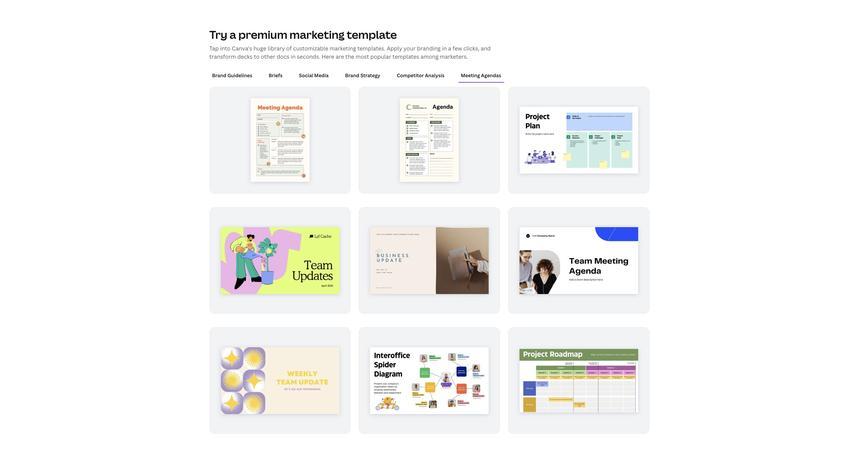 Task type: locate. For each thing, give the bounding box(es) containing it.
1 vertical spatial a
[[448, 44, 452, 52]]

1 vertical spatial in
[[291, 53, 296, 60]]

brand down transform
[[212, 72, 226, 78]]

white sand illustrative weekly team update presentation image
[[221, 347, 340, 414]]

meeting agendas
[[461, 72, 501, 78]]

the
[[346, 53, 355, 60]]

a
[[230, 27, 236, 42], [448, 44, 452, 52]]

in up marketers.
[[442, 44, 447, 52]]

0 horizontal spatial a
[[230, 27, 236, 42]]

marketing up customizable
[[290, 27, 345, 42]]

social
[[299, 72, 313, 78]]

in down of
[[291, 53, 296, 60]]

project plan planning whiteboard in blue purple modern professional style image
[[520, 107, 639, 173]]

social media button
[[296, 69, 332, 82]]

brand guidelines button
[[210, 69, 255, 82]]

marketing up are
[[330, 44, 356, 52]]

a left few
[[448, 44, 452, 52]]

brand strategy
[[345, 72, 381, 78]]

brand strategy button
[[343, 69, 383, 82]]

in
[[442, 44, 447, 52], [291, 53, 296, 60]]

seconds.
[[297, 53, 320, 60]]

0 vertical spatial a
[[230, 27, 236, 42]]

to
[[254, 53, 260, 60]]

into
[[220, 44, 231, 52]]

green and dark green modern minimal agenda a4 document image
[[400, 98, 459, 182]]

marketing
[[290, 27, 345, 42], [330, 44, 356, 52]]

team updates video in yellow green pink orange dynamic professional style image
[[221, 227, 340, 294]]

brand for brand guidelines
[[212, 72, 226, 78]]

brand left strategy
[[345, 72, 360, 78]]

competitor analysis button
[[394, 69, 448, 82]]

a right try
[[230, 27, 236, 42]]

here
[[322, 53, 335, 60]]

transform
[[210, 53, 236, 60]]

0 vertical spatial in
[[442, 44, 447, 52]]

navy neutral aesthetic business team update presentation image
[[370, 227, 489, 294]]

your
[[404, 44, 416, 52]]

brand
[[212, 72, 226, 78], [345, 72, 360, 78]]

1 brand from the left
[[212, 72, 226, 78]]

guidelines
[[228, 72, 252, 78]]

0 horizontal spatial brand
[[212, 72, 226, 78]]

library
[[268, 44, 285, 52]]

interdepartmental spider diagram brainstorm whiteboard in purple blue yellow simple colorful style image
[[370, 347, 489, 414]]

templates.
[[358, 44, 386, 52]]

agendas
[[481, 72, 501, 78]]

competitor analysis
[[397, 72, 445, 78]]

popular
[[371, 53, 391, 60]]

1 horizontal spatial brand
[[345, 72, 360, 78]]

branding
[[417, 44, 441, 52]]

1 horizontal spatial in
[[442, 44, 447, 52]]

2 brand from the left
[[345, 72, 360, 78]]

template
[[347, 27, 397, 42]]

and
[[481, 44, 491, 52]]

strategy
[[361, 72, 381, 78]]

among
[[421, 53, 439, 60]]

orange and beige illustrative meeting agenda a4 document image
[[251, 98, 310, 182]]

meeting agendas button
[[458, 69, 504, 82]]



Task type: describe. For each thing, give the bounding box(es) containing it.
1 vertical spatial marketing
[[330, 44, 356, 52]]

try
[[210, 27, 228, 42]]

templates
[[393, 53, 420, 60]]

few
[[453, 44, 462, 52]]

canva's
[[232, 44, 252, 52]]

huge
[[254, 44, 267, 52]]

0 vertical spatial marketing
[[290, 27, 345, 42]]

briefs
[[269, 72, 283, 78]]

project roadmap planning whiteboard in green pink yellow spaced color blocks style image
[[520, 349, 639, 412]]

social media
[[299, 72, 329, 78]]

media
[[314, 72, 329, 78]]

0 horizontal spatial in
[[291, 53, 296, 60]]

decks
[[237, 53, 253, 60]]

tap
[[210, 44, 219, 52]]

other
[[261, 53, 276, 60]]

blue white corporate geometric team meeting agenda business presentation image
[[520, 227, 639, 294]]

briefs button
[[266, 69, 285, 82]]

competitor
[[397, 72, 424, 78]]

customizable
[[293, 44, 329, 52]]

brand for brand strategy
[[345, 72, 360, 78]]

marketers.
[[440, 53, 468, 60]]

meeting
[[461, 72, 480, 78]]

analysis
[[425, 72, 445, 78]]

most
[[356, 53, 369, 60]]

apply
[[387, 44, 403, 52]]

docs
[[277, 53, 290, 60]]

brand guidelines
[[212, 72, 252, 78]]

premium
[[239, 27, 288, 42]]

clicks,
[[464, 44, 480, 52]]

try a premium marketing template tap into canva's huge library of customizable marketing templates. apply your branding in a few clicks, and transform decks to other docs in seconds. here are the most popular templates among marketers.
[[210, 27, 491, 60]]

are
[[336, 53, 344, 60]]

1 horizontal spatial a
[[448, 44, 452, 52]]

of
[[287, 44, 292, 52]]



Task type: vqa. For each thing, say whether or not it's contained in the screenshot.
directory
no



